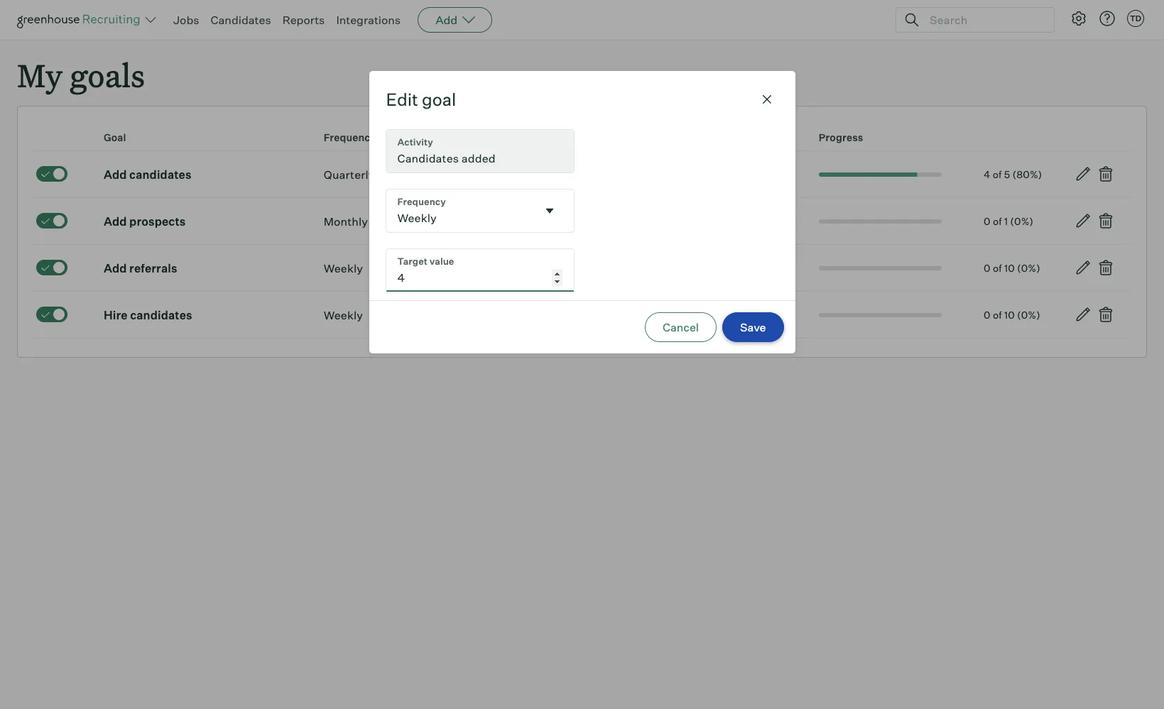 Task type: describe. For each thing, give the bounding box(es) containing it.
td button
[[1125, 7, 1147, 30]]

quarterly
[[324, 167, 375, 182]]

of for add candidates
[[993, 168, 1002, 180]]

candidates link
[[211, 13, 271, 27]]

frequency
[[324, 132, 376, 144]]

1, for october
[[535, 214, 543, 229]]

october left cancel button
[[593, 308, 637, 322]]

- for hire candidates
[[585, 308, 591, 322]]

progress bar for add candidates
[[819, 172, 942, 177]]

october down toggle flyout field
[[489, 261, 533, 275]]

0 of 10 (0%) for add referrals
[[984, 262, 1041, 274]]

toggle flyout image
[[542, 204, 557, 218]]

integrations
[[336, 13, 401, 27]]

cancel button
[[645, 313, 717, 342]]

5
[[1004, 168, 1011, 180]]

goal
[[422, 89, 456, 110]]

edit goal icon image for add candidates
[[1075, 166, 1092, 183]]

29, for referrals
[[640, 261, 657, 275]]

1, for december
[[535, 167, 543, 182]]

hire
[[104, 308, 128, 322]]

configure image
[[1071, 10, 1088, 27]]

- for add prospects
[[576, 214, 582, 229]]

save button
[[723, 313, 784, 342]]

4
[[984, 168, 991, 180]]

progress bar for add prospects
[[819, 219, 942, 224]]

save
[[740, 320, 766, 335]]

candidates
[[211, 13, 271, 27]]

my
[[17, 54, 62, 96]]

add button
[[418, 7, 493, 33]]

10 for hire candidates
[[1005, 309, 1015, 321]]

october 23, 2023 - october 29, 2023 for add referrals
[[489, 261, 687, 275]]

10 for add referrals
[[1005, 262, 1015, 274]]

0 for add referrals
[[984, 262, 991, 274]]

candidates for add candidates
[[129, 167, 192, 182]]

Search text field
[[927, 10, 1042, 30]]

december
[[584, 167, 640, 182]]

october 1, 2023 - october 31, 2023
[[489, 214, 676, 229]]

jobs
[[173, 13, 199, 27]]

td
[[1130, 13, 1142, 23]]

(0%) for hire candidates
[[1017, 309, 1041, 321]]

remove goal icon image for add candidates
[[1098, 166, 1115, 183]]

add referrals
[[104, 261, 177, 275]]

period
[[517, 132, 549, 144]]

remove goal icon image for add referrals
[[1098, 259, 1115, 277]]

remove goal icon image for add prospects
[[1098, 213, 1115, 230]]

progress bar for hire candidates
[[819, 313, 942, 317]]

0 of 10 (0%) for hire candidates
[[984, 309, 1041, 321]]

td button
[[1128, 10, 1145, 27]]

time
[[489, 132, 514, 144]]

candidates for hire candidates
[[130, 308, 192, 322]]

of for add referrals
[[993, 262, 1002, 274]]

- for add referrals
[[585, 261, 591, 275]]



Task type: vqa. For each thing, say whether or not it's contained in the screenshot.
LinkedIn
no



Task type: locate. For each thing, give the bounding box(es) containing it.
1 of from the top
[[993, 168, 1002, 180]]

31, for october
[[631, 214, 646, 229]]

1 vertical spatial 29,
[[640, 308, 657, 322]]

1 vertical spatial 23,
[[535, 308, 552, 322]]

october down december
[[584, 214, 628, 229]]

time period
[[489, 132, 549, 144]]

None checkbox
[[36, 166, 67, 182]]

10
[[1005, 262, 1015, 274], [1005, 309, 1015, 321]]

1 remove goal icon image from the top
[[1098, 166, 1115, 183]]

0 vertical spatial weekly
[[324, 261, 363, 275]]

3 edit goal icon image from the top
[[1075, 259, 1092, 277]]

4 progress bar from the top
[[819, 313, 942, 317]]

add candidates
[[104, 167, 192, 182]]

23, for add referrals
[[535, 261, 552, 275]]

1 vertical spatial candidates
[[130, 308, 192, 322]]

None field
[[386, 130, 574, 173], [386, 190, 574, 232], [386, 130, 574, 173]]

of
[[993, 168, 1002, 180], [993, 215, 1002, 227], [993, 262, 1002, 274], [993, 309, 1002, 321]]

0 for add prospects
[[984, 215, 991, 227]]

3 remove goal icon image from the top
[[1098, 259, 1115, 277]]

23,
[[535, 261, 552, 275], [535, 308, 552, 322]]

29, for candidates
[[640, 308, 657, 322]]

1 october 23, 2023 - october 29, 2023 from the top
[[489, 261, 687, 275]]

edit goal icon image for hire candidates
[[1075, 306, 1092, 323]]

4 remove goal icon image from the top
[[1098, 306, 1115, 323]]

0 of 1 (0%)
[[984, 215, 1034, 227]]

goals
[[70, 54, 145, 96]]

0 vertical spatial 0 of 10 (0%)
[[984, 262, 1041, 274]]

31,
[[643, 167, 658, 182], [631, 214, 646, 229]]

greenhouse recruiting image
[[17, 11, 145, 28]]

add prospects
[[104, 214, 186, 229]]

october 23, 2023 - october 29, 2023
[[489, 261, 687, 275], [489, 308, 687, 322]]

1 vertical spatial 0
[[984, 262, 991, 274]]

0 vertical spatial 0
[[984, 215, 991, 227]]

2 progress bar from the top
[[819, 219, 942, 224]]

monthly
[[324, 214, 368, 229]]

0 vertical spatial candidates
[[129, 167, 192, 182]]

1 edit goal icon image from the top
[[1075, 166, 1092, 183]]

2 vertical spatial (0%)
[[1017, 309, 1041, 321]]

october left toggle flyout icon
[[489, 214, 533, 229]]

1 vertical spatial 10
[[1005, 309, 1015, 321]]

29,
[[640, 261, 657, 275], [640, 308, 657, 322]]

0 vertical spatial (0%)
[[1011, 215, 1034, 227]]

of for hire candidates
[[993, 309, 1002, 321]]

0 vertical spatial 29,
[[640, 261, 657, 275]]

1, down period
[[535, 167, 543, 182]]

2 1, from the top
[[535, 214, 543, 229]]

1 weekly from the top
[[324, 261, 363, 275]]

close modal icon image
[[758, 91, 776, 108]]

3 progress bar from the top
[[819, 266, 942, 271]]

edit
[[386, 89, 418, 110]]

prospects
[[129, 214, 186, 229]]

none field toggle flyout
[[386, 190, 574, 232]]

2 10 from the top
[[1005, 309, 1015, 321]]

0 of 10 (0%)
[[984, 262, 1041, 274], [984, 309, 1041, 321]]

october down time period
[[489, 167, 533, 182]]

(0%) for add referrals
[[1017, 262, 1041, 274]]

integrations link
[[336, 13, 401, 27]]

edit goal
[[386, 89, 456, 110]]

jobs link
[[173, 13, 199, 27]]

remove goal icon image
[[1098, 166, 1115, 183], [1098, 213, 1115, 230], [1098, 259, 1115, 277], [1098, 306, 1115, 323]]

reports link
[[283, 13, 325, 27]]

1 progress bar from the top
[[819, 172, 942, 177]]

add for add referrals
[[104, 261, 127, 275]]

edit goal icon image
[[1075, 166, 1092, 183], [1075, 213, 1092, 230], [1075, 259, 1092, 277], [1075, 306, 1092, 323]]

edit goal icon image for add prospects
[[1075, 213, 1092, 230]]

- for add candidates
[[576, 167, 582, 182]]

2 23, from the top
[[535, 308, 552, 322]]

31, down december
[[631, 214, 646, 229]]

None text field
[[386, 130, 562, 173], [386, 190, 537, 232], [386, 130, 562, 173], [386, 190, 537, 232]]

progress bar
[[819, 172, 942, 177], [819, 219, 942, 224], [819, 266, 942, 271], [819, 313, 942, 317]]

4 edit goal icon image from the top
[[1075, 306, 1092, 323]]

1 vertical spatial 0 of 10 (0%)
[[984, 309, 1041, 321]]

23, for hire candidates
[[535, 308, 552, 322]]

1,
[[535, 167, 543, 182], [535, 214, 543, 229]]

weekly for hire candidates
[[324, 308, 363, 322]]

0
[[984, 215, 991, 227], [984, 262, 991, 274], [984, 309, 991, 321]]

candidates up prospects
[[129, 167, 192, 182]]

1 vertical spatial 31,
[[631, 214, 646, 229]]

2 edit goal icon image from the top
[[1075, 213, 1092, 230]]

1 vertical spatial (0%)
[[1017, 262, 1041, 274]]

0 vertical spatial 31,
[[643, 167, 658, 182]]

(0%)
[[1011, 215, 1034, 227], [1017, 262, 1041, 274], [1017, 309, 1041, 321]]

0 vertical spatial 10
[[1005, 262, 1015, 274]]

remove goal icon image for hire candidates
[[1098, 306, 1115, 323]]

1
[[1005, 215, 1008, 227]]

candidates
[[129, 167, 192, 182], [130, 308, 192, 322]]

31, right december
[[643, 167, 658, 182]]

1 0 of 10 (0%) from the top
[[984, 262, 1041, 274]]

Target value number field
[[386, 249, 574, 292]]

2 vertical spatial 0
[[984, 309, 991, 321]]

hire candidates
[[104, 308, 192, 322]]

october down the october 1, 2023 - october 31, 2023 at top
[[593, 261, 637, 275]]

reports
[[283, 13, 325, 27]]

1 vertical spatial 1,
[[535, 214, 543, 229]]

1 23, from the top
[[535, 261, 552, 275]]

add
[[436, 13, 458, 27], [104, 167, 127, 182], [104, 214, 127, 229], [104, 261, 127, 275]]

add inside popup button
[[436, 13, 458, 27]]

add for add
[[436, 13, 458, 27]]

1 vertical spatial weekly
[[324, 308, 363, 322]]

october down target value number field
[[489, 308, 533, 322]]

october
[[489, 167, 533, 182], [489, 214, 533, 229], [584, 214, 628, 229], [489, 261, 533, 275], [593, 261, 637, 275], [489, 308, 533, 322], [593, 308, 637, 322]]

candidates right hire
[[130, 308, 192, 322]]

2 0 from the top
[[984, 262, 991, 274]]

1 10 from the top
[[1005, 262, 1015, 274]]

2 29, from the top
[[640, 308, 657, 322]]

0 vertical spatial october 23, 2023 - october 29, 2023
[[489, 261, 687, 275]]

october 1, 2023 - december 31, 2023
[[489, 167, 688, 182]]

-
[[576, 167, 582, 182], [576, 214, 582, 229], [585, 261, 591, 275], [585, 308, 591, 322]]

2 weekly from the top
[[324, 308, 363, 322]]

2023
[[546, 167, 574, 182], [660, 167, 688, 182], [546, 214, 574, 229], [648, 214, 676, 229], [555, 261, 583, 275], [659, 261, 687, 275], [555, 308, 583, 322], [659, 308, 687, 322]]

29, up cancel button
[[640, 261, 657, 275]]

2 of from the top
[[993, 215, 1002, 227]]

2 remove goal icon image from the top
[[1098, 213, 1115, 230]]

1 1, from the top
[[535, 167, 543, 182]]

of for add prospects
[[993, 215, 1002, 227]]

1 vertical spatial october 23, 2023 - october 29, 2023
[[489, 308, 687, 322]]

my goals
[[17, 54, 145, 96]]

None checkbox
[[36, 213, 67, 229], [36, 260, 67, 275], [36, 307, 67, 322], [36, 213, 67, 229], [36, 260, 67, 275], [36, 307, 67, 322]]

29, left cancel
[[640, 308, 657, 322]]

2 october 23, 2023 - october 29, 2023 from the top
[[489, 308, 687, 322]]

0 vertical spatial 1,
[[535, 167, 543, 182]]

1 29, from the top
[[640, 261, 657, 275]]

progress bar for add referrals
[[819, 266, 942, 271]]

progress
[[819, 132, 864, 144]]

edit goal icon image for add referrals
[[1075, 259, 1092, 277]]

1 0 from the top
[[984, 215, 991, 227]]

weekly for add referrals
[[324, 261, 363, 275]]

referrals
[[129, 261, 177, 275]]

3 of from the top
[[993, 262, 1002, 274]]

cancel
[[663, 320, 699, 335]]

0 for hire candidates
[[984, 309, 991, 321]]

0 vertical spatial 23,
[[535, 261, 552, 275]]

3 0 from the top
[[984, 309, 991, 321]]

add for add prospects
[[104, 214, 127, 229]]

4 of 5 (80%)
[[984, 168, 1043, 180]]

1, down october 1, 2023 - december 31, 2023
[[535, 214, 543, 229]]

31, for december
[[643, 167, 658, 182]]

weekly
[[324, 261, 363, 275], [324, 308, 363, 322]]

(0%) for add prospects
[[1011, 215, 1034, 227]]

4 of from the top
[[993, 309, 1002, 321]]

goal
[[104, 132, 126, 144]]

(80%)
[[1013, 168, 1043, 180]]

add for add candidates
[[104, 167, 127, 182]]

october 23, 2023 - october 29, 2023 for hire candidates
[[489, 308, 687, 322]]

2 0 of 10 (0%) from the top
[[984, 309, 1041, 321]]



